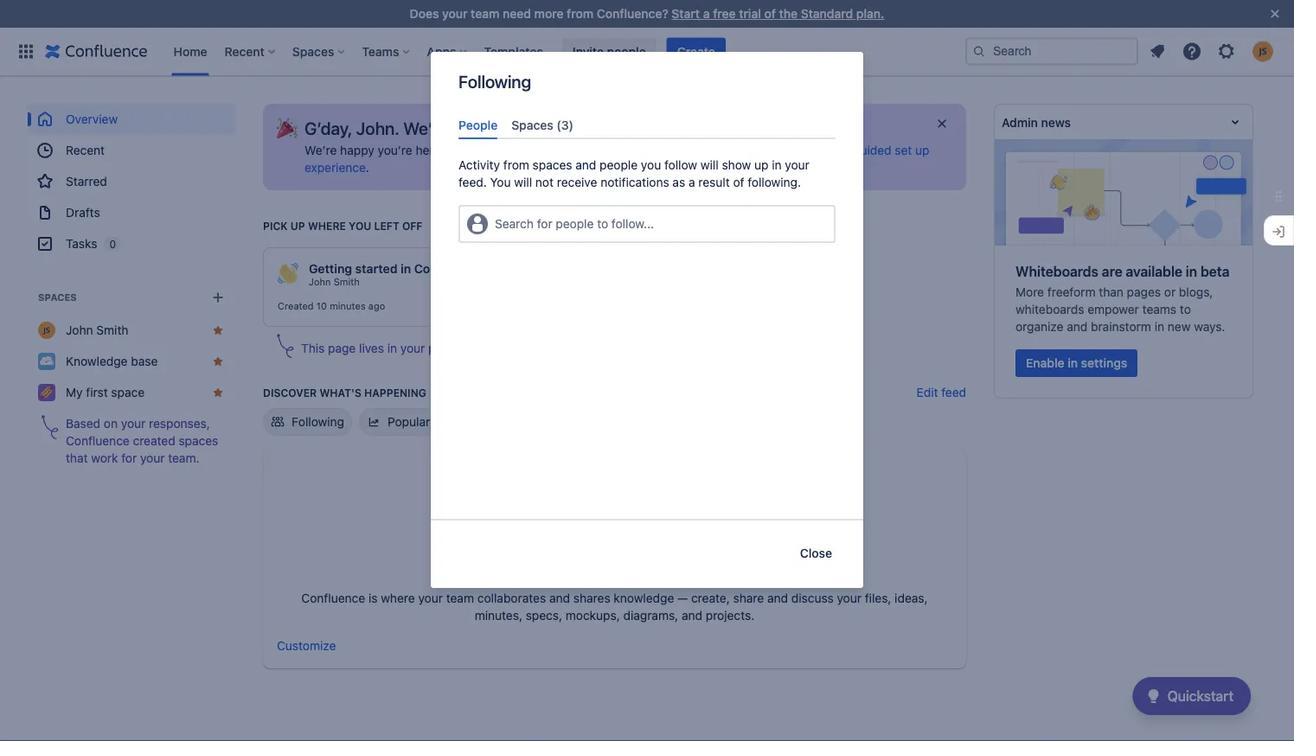 Task type: locate. For each thing, give the bounding box(es) containing it.
where up getting
[[308, 220, 346, 232]]

banner containing home
[[0, 27, 1294, 76]]

1 vertical spatial team
[[446, 591, 474, 606]]

0 horizontal spatial spaces
[[38, 292, 77, 303]]

created 10 minutes ago
[[278, 301, 385, 312]]

and
[[700, 143, 721, 157], [576, 158, 596, 172], [1067, 320, 1088, 334], [516, 341, 537, 356], [549, 591, 570, 606], [767, 591, 788, 606], [682, 609, 702, 623]]

you left left
[[349, 220, 371, 232]]

from down like
[[503, 158, 529, 172]]

1 vertical spatial following
[[292, 415, 344, 429]]

available
[[1126, 263, 1183, 280]]

2 horizontal spatial will
[[701, 158, 719, 172]]

2 vertical spatial will
[[541, 341, 559, 356]]

discover
[[263, 387, 317, 399]]

getting
[[309, 262, 352, 276]]

confluence up work
[[66, 434, 130, 448]]

0 vertical spatial of
[[764, 6, 776, 21]]

following down what's
[[292, 415, 344, 429]]

edit feed button
[[917, 384, 966, 401]]

from up invite
[[567, 6, 594, 21]]

1 vertical spatial the
[[618, 341, 636, 356]]

in
[[772, 158, 782, 172], [401, 262, 411, 276], [1186, 263, 1197, 280], [1155, 320, 1165, 334], [387, 341, 397, 356], [1068, 356, 1078, 370]]

1 vertical spatial you
[[349, 220, 371, 232]]

confluence down the off
[[414, 262, 481, 276]]

0 vertical spatial space
[[480, 341, 513, 356]]

:wave: image
[[278, 263, 298, 284]]

templates
[[484, 44, 543, 58]]

people up "notifications"
[[600, 158, 638, 172]]

0 vertical spatial close image
[[1265, 3, 1286, 24]]

0 vertical spatial people
[[607, 44, 646, 58]]

0 vertical spatial unstar this space image
[[211, 324, 225, 337]]

spaces
[[533, 158, 572, 172], [179, 434, 218, 448]]

and down the whiteboards
[[1067, 320, 1088, 334]]

1 vertical spatial for
[[121, 451, 137, 465]]

3 unstar this space image from the top
[[211, 386, 225, 400]]

tab list
[[452, 111, 843, 139]]

from inside activity from spaces and people you follow will show up in your feed. you will not receive notifications as a result of following.
[[503, 158, 529, 172]]

confluence is where your team collaborates and shares knowledge — create, share and discuss your files, ideas, minutes, specs, mockups, diagrams, and projects.
[[301, 591, 928, 623]]

confluence inside confluence is where your team collaborates and shares knowledge — create, share and discuss your files, ideas, minutes, specs, mockups, diagrams, and projects.
[[301, 591, 365, 606]]

like
[[491, 143, 510, 157]]

team inside confluence is where your team collaborates and shares knowledge — create, share and discuss your files, ideas, minutes, specs, mockups, diagrams, and projects.
[[446, 591, 474, 606]]

1 vertical spatial smith
[[96, 323, 128, 337]]

1 vertical spatial people
[[600, 158, 638, 172]]

confluence image
[[45, 41, 148, 62], [45, 41, 148, 62]]

2 vertical spatial you
[[594, 341, 614, 356]]

0 horizontal spatial the
[[618, 341, 636, 356]]

confluence left is
[[301, 591, 365, 606]]

a left free
[[703, 6, 710, 21]]

banner
[[0, 27, 1294, 76]]

to up like
[[491, 118, 507, 138]]

unstar this space image for knowledge base
[[211, 355, 225, 369]]

1 vertical spatial to
[[597, 217, 608, 231]]

and inside activity from spaces and people you follow will show up in your feed. you will not receive notifications as a result of following.
[[576, 158, 596, 172]]

0 horizontal spatial space
[[111, 385, 145, 400]]

experience
[[305, 160, 366, 175]]

john down getting
[[309, 276, 331, 288]]

1 vertical spatial of
[[733, 175, 744, 190]]

of right result
[[733, 175, 744, 190]]

0 vertical spatial spaces
[[533, 158, 572, 172]]

1 horizontal spatial spaces
[[292, 44, 334, 58]]

in right started
[[401, 262, 411, 276]]

we're up here.
[[403, 118, 448, 138]]

feed.
[[459, 175, 487, 190]]

0 horizontal spatial of
[[733, 175, 744, 190]]

where for you
[[308, 220, 346, 232]]

you up "notifications"
[[641, 158, 661, 172]]

team left need
[[471, 6, 500, 21]]

where right is
[[381, 591, 415, 606]]

1 vertical spatial more
[[513, 143, 542, 157]]

1 vertical spatial john smith link
[[28, 315, 235, 346]]

the right "trial"
[[779, 6, 798, 21]]

spaces left '(3)'
[[511, 118, 553, 132]]

0 vertical spatial will
[[701, 158, 719, 172]]

help
[[545, 143, 569, 157]]

0 vertical spatial smith
[[334, 276, 360, 288]]

up down running,
[[754, 158, 769, 172]]

new
[[1168, 320, 1191, 334]]

the left basics.
[[618, 341, 636, 356]]

up
[[682, 143, 697, 157], [915, 143, 930, 157], [754, 158, 769, 172], [290, 220, 305, 232]]

check
[[773, 143, 807, 157]]

knowledge
[[614, 591, 674, 606]]

home
[[173, 44, 207, 58]]

for inside following dialog
[[537, 217, 553, 231]]

pick
[[263, 220, 288, 232]]

0 horizontal spatial john smith link
[[28, 315, 235, 346]]

1 horizontal spatial the
[[779, 6, 798, 21]]

following down templates link in the top left of the page
[[459, 71, 531, 91]]

0 horizontal spatial a
[[689, 175, 695, 190]]

diagrams,
[[623, 609, 678, 623]]

our
[[831, 143, 850, 157]]

2 horizontal spatial you
[[641, 158, 661, 172]]

where for your
[[381, 591, 415, 606]]

here.
[[416, 143, 444, 157]]

recent link
[[28, 135, 235, 166]]

people
[[459, 118, 498, 132]]

and right personal
[[516, 341, 537, 356]]

john smith link up the "created 10 minutes ago"
[[309, 276, 360, 288]]

spaces down help
[[533, 158, 572, 172]]

2 unstar this space image from the top
[[211, 355, 225, 369]]

started
[[355, 262, 398, 276]]

happening
[[364, 387, 426, 399]]

this page lives in your personal space and will show you the basics.
[[301, 341, 678, 356]]

0 horizontal spatial where
[[308, 220, 346, 232]]

start a free trial of the standard plan. link
[[672, 6, 884, 21]]

(3)
[[557, 118, 574, 132]]

following inside dialog
[[459, 71, 531, 91]]

discover what's happening
[[263, 387, 426, 399]]

0 horizontal spatial you
[[349, 220, 371, 232]]

in up following.
[[772, 158, 782, 172]]

—
[[677, 591, 688, 606]]

up up the follow
[[682, 143, 697, 157]]

0 vertical spatial from
[[567, 6, 594, 21]]

welcome banner image
[[277, 118, 298, 138]]

search
[[495, 217, 534, 231]]

0 horizontal spatial for
[[121, 451, 137, 465]]

spaces inside activity from spaces and people you follow will show up in your feed. you will not receive notifications as a result of following.
[[533, 158, 572, 172]]

up inside guided set up experience
[[915, 143, 930, 157]]

check image
[[1143, 686, 1164, 707]]

0 vertical spatial the
[[779, 6, 798, 21]]

1 horizontal spatial for
[[537, 217, 553, 231]]

will
[[701, 158, 719, 172], [514, 175, 532, 190], [541, 341, 559, 356]]

to left follow...
[[597, 217, 608, 231]]

0 vertical spatial where
[[308, 220, 346, 232]]

0 horizontal spatial to
[[491, 118, 507, 138]]

0 horizontal spatial will
[[514, 175, 532, 190]]

1 horizontal spatial where
[[381, 591, 415, 606]]

search image
[[972, 45, 986, 58]]

notifications
[[601, 175, 669, 190]]

organize
[[1016, 320, 1064, 334]]

0 vertical spatial a
[[703, 6, 710, 21]]

to up new
[[1180, 302, 1191, 317]]

activity from spaces and people you follow will show up in your feed. you will not receive notifications as a result of following.
[[459, 158, 810, 190]]

0 horizontal spatial close image
[[935, 117, 949, 131]]

we're
[[403, 118, 448, 138], [305, 143, 337, 157]]

your down created
[[140, 451, 165, 465]]

up right set
[[915, 143, 930, 157]]

2 vertical spatial to
[[1180, 302, 1191, 317]]

for inside the based on your responses, confluence created spaces that work for your team.
[[121, 451, 137, 465]]

people down confluence?
[[607, 44, 646, 58]]

0 horizontal spatial john
[[66, 323, 93, 337]]

you
[[641, 158, 661, 172], [349, 220, 371, 232], [594, 341, 614, 356]]

spaces button
[[287, 38, 352, 65]]

0 vertical spatial spaces
[[292, 44, 334, 58]]

1 horizontal spatial following
[[459, 71, 531, 91]]

1 vertical spatial spaces
[[179, 434, 218, 448]]

knowledge
[[66, 354, 128, 369]]

1 horizontal spatial you
[[594, 341, 614, 356]]

and inside whiteboards are available in beta more freeform than pages or blogs, whiteboards empower teams to organize and brainstorm in new ways.
[[1067, 320, 1088, 334]]

a right as
[[689, 175, 695, 190]]

recent
[[66, 143, 105, 157]]

customize
[[277, 639, 336, 653]]

out
[[810, 143, 828, 157]]

and down the getting
[[576, 158, 596, 172]]

john up knowledge
[[66, 323, 93, 337]]

2 horizontal spatial spaces
[[511, 118, 553, 132]]

0 vertical spatial show
[[722, 158, 751, 172]]

1 vertical spatial show
[[562, 341, 591, 356]]

if
[[447, 143, 455, 157]]

0 horizontal spatial we're
[[305, 143, 337, 157]]

a inside activity from spaces and people you follow will show up in your feed. you will not receive notifications as a result of following.
[[689, 175, 695, 190]]

ideas,
[[895, 591, 928, 606]]

settings
[[1081, 356, 1127, 370]]

2 horizontal spatial to
[[1180, 302, 1191, 317]]

1 vertical spatial space
[[111, 385, 145, 400]]

1 horizontal spatial to
[[597, 217, 608, 231]]

following inside button
[[292, 415, 344, 429]]

0 horizontal spatial from
[[503, 158, 529, 172]]

up right pick
[[290, 220, 305, 232]]

edit feed
[[917, 385, 966, 400]]

2 vertical spatial people
[[556, 217, 594, 231]]

john
[[309, 276, 331, 288], [66, 323, 93, 337]]

that
[[66, 451, 88, 465]]

group
[[28, 104, 235, 260]]

quickstart button
[[1133, 677, 1251, 715]]

or
[[1164, 285, 1176, 299]]

2 vertical spatial unstar this space image
[[211, 386, 225, 400]]

1 horizontal spatial a
[[703, 6, 710, 21]]

more down the help!
[[513, 143, 542, 157]]

my first space
[[66, 385, 145, 400]]

show down running,
[[722, 158, 751, 172]]

settings icon image
[[1216, 41, 1237, 62]]

you left basics.
[[594, 341, 614, 356]]

than
[[1099, 285, 1124, 299]]

1 unstar this space image from the top
[[211, 324, 225, 337]]

my
[[66, 385, 83, 400]]

overview
[[66, 112, 118, 126]]

spaces up team.
[[179, 434, 218, 448]]

overview link
[[28, 104, 235, 135]]

1 vertical spatial unstar this space image
[[211, 355, 225, 369]]

unstar this space image
[[211, 324, 225, 337], [211, 355, 225, 369], [211, 386, 225, 400]]

team left collaborates
[[446, 591, 474, 606]]

unstar this space image inside 'my first space' link
[[211, 386, 225, 400]]

1 horizontal spatial from
[[567, 6, 594, 21]]

in up blogs,
[[1186, 263, 1197, 280]]

based
[[66, 417, 100, 431]]

spaces up john smith
[[38, 292, 77, 303]]

1 vertical spatial where
[[381, 591, 415, 606]]

mockups,
[[566, 609, 620, 623]]

your down the check
[[785, 158, 810, 172]]

unstar this space image inside knowledge base link
[[211, 355, 225, 369]]

0 vertical spatial you
[[641, 158, 661, 172]]

space right personal
[[480, 341, 513, 356]]

smith up knowledge base
[[96, 323, 128, 337]]

where inside confluence is where your team collaborates and shares knowledge — create, share and discuss your files, ideas, minutes, specs, mockups, diagrams, and projects.
[[381, 591, 415, 606]]

1 horizontal spatial john smith link
[[309, 276, 360, 288]]

create a space image
[[208, 287, 228, 308]]

john smith link up base
[[28, 315, 235, 346]]

drafts link
[[28, 197, 235, 228]]

1 vertical spatial a
[[689, 175, 695, 190]]

1 vertical spatial john
[[66, 323, 93, 337]]

0 vertical spatial team
[[471, 6, 500, 21]]

1 horizontal spatial john
[[309, 276, 331, 288]]

happy
[[340, 143, 374, 157]]

1 vertical spatial close image
[[935, 117, 949, 131]]

popular button
[[359, 408, 438, 436]]

1 horizontal spatial show
[[722, 158, 751, 172]]

0 vertical spatial we're
[[403, 118, 448, 138]]

spaces up g'day,
[[292, 44, 334, 58]]

1 vertical spatial from
[[503, 158, 529, 172]]

more right need
[[534, 6, 564, 21]]

1 horizontal spatial smith
[[334, 276, 360, 288]]

for right search
[[537, 217, 553, 231]]

0 horizontal spatial following
[[292, 415, 344, 429]]

your right is
[[418, 591, 443, 606]]

confluence up activity from spaces and people you follow will show up in your feed. you will not receive notifications as a result of following. at the top of the page
[[615, 143, 679, 157]]

is
[[369, 591, 378, 606]]

0 horizontal spatial spaces
[[179, 434, 218, 448]]

close image
[[1265, 3, 1286, 24], [935, 117, 949, 131]]

0 vertical spatial john
[[309, 276, 331, 288]]

are
[[1102, 263, 1123, 280]]

0 vertical spatial for
[[537, 217, 553, 231]]

your right the does
[[442, 6, 468, 21]]

0 horizontal spatial show
[[562, 341, 591, 356]]

tab list containing people
[[452, 111, 843, 139]]

1 horizontal spatial space
[[480, 341, 513, 356]]

knowledge base link
[[28, 346, 235, 377]]

in down teams
[[1155, 320, 1165, 334]]

page
[[328, 341, 356, 356]]

does
[[410, 6, 439, 21]]

we're up experience
[[305, 143, 337, 157]]

1 vertical spatial spaces
[[511, 118, 553, 132]]

more
[[1016, 285, 1044, 299]]

global element
[[10, 27, 965, 76]]

where
[[308, 220, 346, 232], [381, 591, 415, 606]]

spaces
[[292, 44, 334, 58], [511, 118, 553, 132], [38, 292, 77, 303]]

smith down getting
[[334, 276, 360, 288]]

news
[[1041, 115, 1071, 129]]

unstar this space image for my first space
[[211, 386, 225, 400]]

1 horizontal spatial spaces
[[533, 158, 572, 172]]

basics.
[[639, 341, 678, 356]]

people down receive in the left of the page
[[556, 217, 594, 231]]

spaces inside tab list
[[511, 118, 553, 132]]

team
[[471, 6, 500, 21], [446, 591, 474, 606]]

my first space link
[[28, 377, 235, 408]]

0 vertical spatial following
[[459, 71, 531, 91]]

to
[[491, 118, 507, 138], [597, 217, 608, 231], [1180, 302, 1191, 317]]

show left basics.
[[562, 341, 591, 356]]

people inside activity from spaces and people you follow will show up in your feed. you will not receive notifications as a result of following.
[[600, 158, 638, 172]]

in right enable
[[1068, 356, 1078, 370]]

plan.
[[856, 6, 884, 21]]

1 horizontal spatial of
[[764, 6, 776, 21]]

in inside activity from spaces and people you follow will show up in your feed. you will not receive notifications as a result of following.
[[772, 158, 782, 172]]

1 vertical spatial we're
[[305, 143, 337, 157]]

of right "trial"
[[764, 6, 776, 21]]

0
[[109, 238, 116, 250]]

your inside activity from spaces and people you follow will show up in your feed. you will not receive notifications as a result of following.
[[785, 158, 810, 172]]

1 horizontal spatial we're
[[403, 118, 448, 138]]

space right first
[[111, 385, 145, 400]]

of
[[764, 6, 776, 21], [733, 175, 744, 190]]

for right work
[[121, 451, 137, 465]]



Task type: describe. For each thing, give the bounding box(es) containing it.
projects.
[[706, 609, 755, 623]]

starred
[[66, 174, 107, 189]]

search for people to follow...
[[495, 217, 654, 231]]

minutes,
[[475, 609, 523, 623]]

you're
[[378, 143, 412, 157]]

follow
[[664, 158, 697, 172]]

personal
[[428, 341, 476, 356]]

and up specs,
[[549, 591, 570, 606]]

create,
[[691, 591, 730, 606]]

john inside 'getting started in confluence john smith'
[[309, 276, 331, 288]]

1 vertical spatial will
[[514, 175, 532, 190]]

work
[[91, 451, 118, 465]]

drafts
[[66, 205, 100, 220]]

minutes
[[330, 301, 366, 312]]

spaces (3)
[[511, 118, 574, 132]]

first
[[86, 385, 108, 400]]

you
[[490, 175, 511, 190]]

pages
[[1127, 285, 1161, 299]]

admin
[[1002, 115, 1038, 129]]

standard
[[801, 6, 853, 21]]

start
[[672, 6, 700, 21]]

ago
[[368, 301, 385, 312]]

0 vertical spatial john smith link
[[309, 276, 360, 288]]

lives
[[359, 341, 384, 356]]

help!
[[511, 118, 549, 138]]

tasks
[[66, 237, 97, 251]]

smith inside 'getting started in confluence john smith'
[[334, 276, 360, 288]]

specs,
[[526, 609, 562, 623]]

base
[[131, 354, 158, 369]]

group containing overview
[[28, 104, 235, 260]]

beta
[[1201, 263, 1230, 280]]

getting
[[572, 143, 612, 157]]

up inside activity from spaces and people you follow will show up in your feed. you will not receive notifications as a result of following.
[[754, 158, 769, 172]]

to inside following dialog
[[597, 217, 608, 231]]

create
[[677, 44, 715, 58]]

following button
[[263, 408, 352, 436]]

blogs,
[[1179, 285, 1213, 299]]

apps button
[[422, 38, 474, 65]]

0 vertical spatial more
[[534, 6, 564, 21]]

whiteboards
[[1016, 263, 1099, 280]]

and up result
[[700, 143, 721, 157]]

receive
[[557, 175, 597, 190]]

customize link
[[277, 639, 336, 653]]

quickstart
[[1168, 688, 1234, 705]]

you'd
[[458, 143, 488, 157]]

close
[[800, 546, 832, 561]]

following.
[[748, 175, 801, 190]]

spaces inside popup button
[[292, 44, 334, 58]]

show inside activity from spaces and people you follow will show up in your feed. you will not receive notifications as a result of following.
[[722, 158, 751, 172]]

empower
[[1088, 302, 1139, 317]]

your left "files,"
[[837, 591, 862, 606]]

set
[[895, 143, 912, 157]]

:wave: image
[[278, 263, 298, 284]]

need
[[503, 6, 531, 21]]

1 horizontal spatial will
[[541, 341, 559, 356]]

in inside 'getting started in confluence john smith'
[[401, 262, 411, 276]]

teams
[[1143, 302, 1177, 317]]

left
[[374, 220, 399, 232]]

responses,
[[149, 417, 210, 431]]

Search for people to follow... text field
[[495, 216, 498, 233]]

your right the on
[[121, 417, 146, 431]]

invite
[[573, 44, 604, 58]]

based on your responses, confluence created spaces that work for your team.
[[66, 417, 218, 465]]

we're happy you're here. if you'd like more help getting confluence up and running, check out our
[[305, 143, 853, 157]]

on
[[104, 417, 118, 431]]

confluence?
[[597, 6, 669, 21]]

templates link
[[479, 38, 548, 65]]

brainstorm
[[1091, 320, 1151, 334]]

guided set up experience link
[[305, 143, 930, 175]]

confluence inside the based on your responses, confluence created spaces that work for your team.
[[66, 434, 130, 448]]

following dialog
[[431, 52, 863, 588]]

tab list inside following dialog
[[452, 111, 843, 139]]

here
[[452, 118, 487, 138]]

to inside whiteboards are available in beta more freeform than pages or blogs, whiteboards empower teams to organize and brainstorm in new ways.
[[1180, 302, 1191, 317]]

0 vertical spatial to
[[491, 118, 507, 138]]

as
[[673, 175, 685, 190]]

enable
[[1026, 356, 1065, 370]]

feed
[[941, 385, 966, 400]]

trial
[[739, 6, 761, 21]]

shares
[[573, 591, 610, 606]]

confluence inside 'getting started in confluence john smith'
[[414, 262, 481, 276]]

john smith
[[66, 323, 128, 337]]

admin news
[[1002, 115, 1071, 129]]

create link
[[667, 38, 726, 65]]

g'day,
[[305, 118, 352, 138]]

unstar this space image for john smith
[[211, 324, 225, 337]]

files,
[[865, 591, 891, 606]]

john.
[[356, 118, 399, 138]]

discuss
[[791, 591, 834, 606]]

of inside activity from spaces and people you follow will show up in your feed. you will not receive notifications as a result of following.
[[733, 175, 744, 190]]

you inside activity from spaces and people you follow will show up in your feed. you will not receive notifications as a result of following.
[[641, 158, 661, 172]]

enable in settings
[[1026, 356, 1127, 370]]

follow...
[[612, 217, 654, 231]]

free
[[713, 6, 736, 21]]

g'day, john. we're here to help!
[[305, 118, 549, 138]]

and right share
[[767, 591, 788, 606]]

0 horizontal spatial smith
[[96, 323, 128, 337]]

your left personal
[[400, 341, 425, 356]]

enable in settings link
[[1016, 349, 1138, 377]]

2 vertical spatial spaces
[[38, 292, 77, 303]]

and down the —
[[682, 609, 702, 623]]

1 horizontal spatial close image
[[1265, 3, 1286, 24]]

invite people button
[[562, 38, 656, 65]]

starred link
[[28, 166, 235, 197]]

people inside button
[[607, 44, 646, 58]]

.
[[366, 160, 369, 175]]

Search field
[[965, 38, 1138, 65]]

spaces inside the based on your responses, confluence created spaces that work for your team.
[[179, 434, 218, 448]]

result
[[698, 175, 730, 190]]

in right lives
[[387, 341, 397, 356]]

guided
[[853, 143, 892, 157]]

getting started in confluence john smith
[[309, 262, 481, 288]]



Task type: vqa. For each thing, say whether or not it's contained in the screenshot.
MENTION image
no



